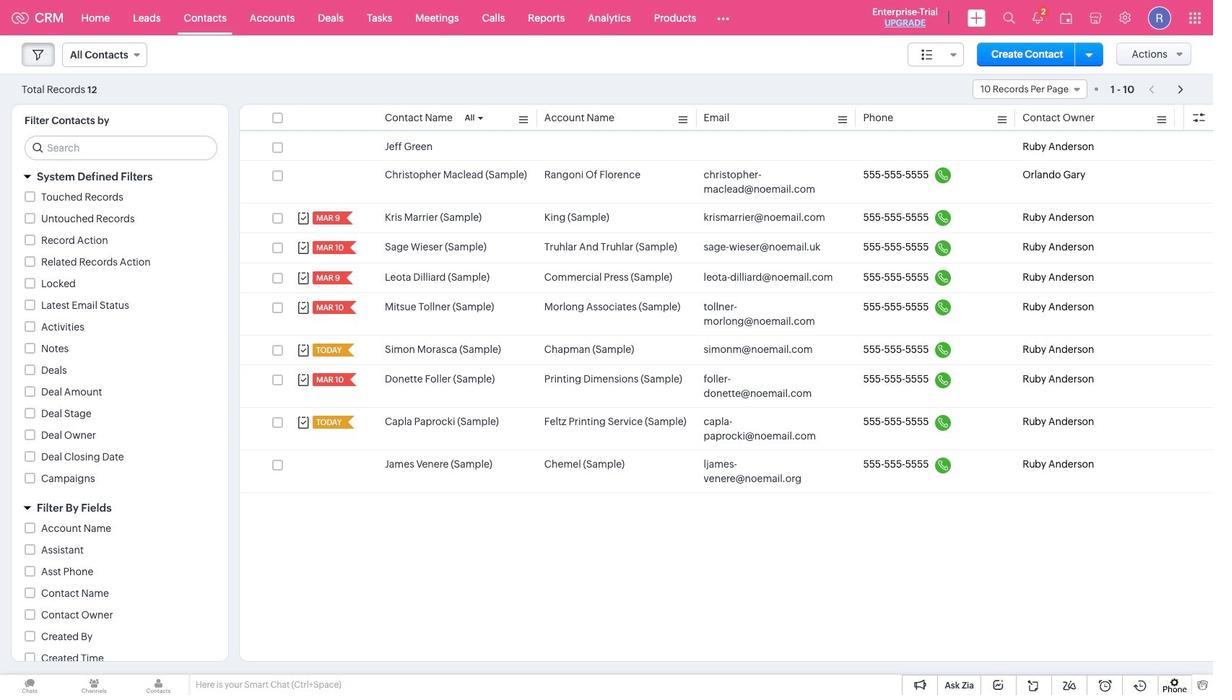 Task type: locate. For each thing, give the bounding box(es) containing it.
row group
[[240, 133, 1213, 494]]

create menu element
[[959, 0, 994, 35]]

None field
[[62, 43, 147, 67], [908, 43, 964, 66], [973, 79, 1088, 99], [62, 43, 147, 67], [973, 79, 1088, 99]]

calendar image
[[1060, 12, 1072, 23]]

signals element
[[1024, 0, 1052, 35]]

search element
[[994, 0, 1024, 35]]

size image
[[922, 48, 933, 61]]

Other Modules field
[[708, 6, 739, 29]]

channels image
[[64, 675, 124, 695]]

chats image
[[0, 675, 59, 695]]

profile image
[[1148, 6, 1171, 29]]



Task type: describe. For each thing, give the bounding box(es) containing it.
Search text field
[[25, 136, 217, 160]]

none field size
[[908, 43, 964, 66]]

profile element
[[1140, 0, 1180, 35]]

create menu image
[[968, 9, 986, 26]]

logo image
[[12, 12, 29, 23]]

contacts image
[[129, 675, 188, 695]]

search image
[[1003, 12, 1015, 24]]



